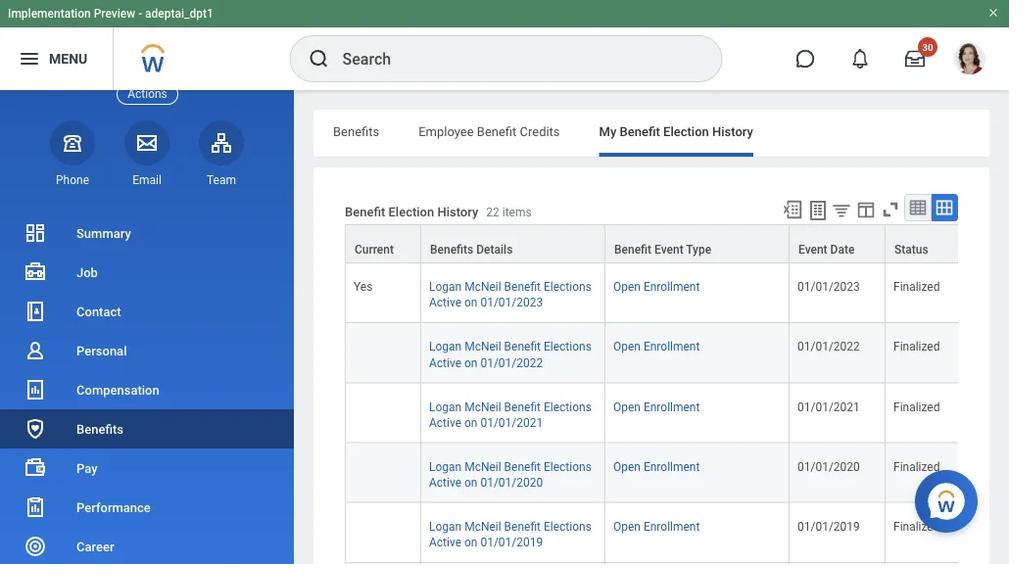 Task type: locate. For each thing, give the bounding box(es) containing it.
0 vertical spatial history
[[713, 124, 754, 139]]

pay image
[[24, 457, 47, 480]]

4 on from the top
[[465, 476, 478, 490]]

row containing logan mcneil benefit elections active on 01/01/2022
[[345, 324, 982, 384]]

active inside logan mcneil benefit elections active on 01/01/2020
[[429, 476, 462, 490]]

0 horizontal spatial 01/01/2020
[[481, 476, 543, 490]]

cell
[[345, 324, 422, 384], [345, 384, 422, 444], [345, 444, 422, 504], [345, 504, 422, 564], [345, 564, 422, 565], [422, 564, 606, 565], [606, 564, 790, 565], [790, 564, 886, 565], [886, 564, 982, 565]]

benefit right my
[[620, 124, 661, 139]]

implementation
[[8, 7, 91, 21]]

logan mcneil benefit elections active on 01/01/2020 link
[[429, 456, 592, 490]]

logan for logan mcneil benefit elections active on 01/01/2019
[[429, 520, 462, 534]]

1 vertical spatial 01/01/2023
[[481, 296, 543, 310]]

1 active from the top
[[429, 296, 462, 310]]

logan down 'logan mcneil benefit elections active on 01/01/2022'
[[429, 400, 462, 414]]

elections for logan mcneil benefit elections active on 01/01/2019
[[544, 520, 592, 534]]

toolbar
[[774, 194, 959, 225]]

tab list
[[314, 110, 990, 157]]

1 finalized from the top
[[894, 280, 941, 294]]

2 row from the top
[[345, 264, 982, 324]]

2 finalized from the top
[[894, 340, 941, 354]]

0 vertical spatial election
[[664, 124, 710, 139]]

event left type
[[655, 243, 684, 257]]

elections inside logan mcneil benefit elections active on 01/01/2019
[[544, 520, 592, 534]]

employee benefit credits
[[419, 124, 560, 139]]

mcneil inside the logan mcneil benefit elections active on 01/01/2023
[[465, 280, 502, 294]]

5 open from the top
[[614, 520, 641, 534]]

finalized for 01/01/2020
[[894, 460, 941, 474]]

3 open enrollment from the top
[[614, 400, 700, 414]]

0 vertical spatial benefits
[[333, 124, 380, 139]]

2 vertical spatial benefits
[[76, 422, 124, 437]]

4 active from the top
[[429, 476, 462, 490]]

enrollment for logan mcneil benefit elections active on 01/01/2021
[[644, 400, 700, 414]]

mcneil down logan mcneil benefit elections active on 01/01/2021
[[465, 460, 502, 474]]

finalized for 01/01/2023
[[894, 280, 941, 294]]

0 horizontal spatial 01/01/2023
[[481, 296, 543, 310]]

1 vertical spatial history
[[438, 204, 479, 219]]

election up current popup button at left top
[[389, 204, 435, 219]]

1 on from the top
[[465, 296, 478, 310]]

benefit
[[477, 124, 517, 139], [620, 124, 661, 139], [345, 204, 386, 219], [615, 243, 652, 257], [505, 280, 541, 294], [505, 340, 541, 354], [505, 400, 541, 414], [505, 460, 541, 474], [505, 520, 541, 534]]

5 enrollment from the top
[[644, 520, 700, 534]]

mcneil inside logan mcneil benefit elections active on 01/01/2021
[[465, 400, 502, 414]]

career
[[76, 540, 114, 554]]

team link
[[199, 120, 244, 188]]

0 vertical spatial 01/01/2020
[[798, 460, 861, 474]]

history
[[713, 124, 754, 139], [438, 204, 479, 219]]

performance link
[[0, 488, 294, 528]]

mcneil inside 'logan mcneil benefit elections active on 01/01/2022'
[[465, 340, 502, 354]]

3 open from the top
[[614, 400, 641, 414]]

status
[[895, 243, 929, 257]]

2 horizontal spatial benefits
[[430, 243, 474, 257]]

5 mcneil from the top
[[465, 520, 502, 534]]

actions
[[128, 87, 167, 101]]

4 mcneil from the top
[[465, 460, 502, 474]]

2 elections from the top
[[544, 340, 592, 354]]

benefit down logan mcneil benefit elections active on 01/01/2021
[[505, 460, 541, 474]]

open enrollment for logan mcneil benefit elections active on 01/01/2023
[[614, 280, 700, 294]]

01/01/2022 down event date
[[798, 340, 861, 354]]

compensation
[[76, 383, 160, 398]]

6 row from the top
[[345, 504, 982, 564]]

on inside logan mcneil benefit elections active on 01/01/2019
[[465, 536, 478, 550]]

1 open from the top
[[614, 280, 641, 294]]

date
[[831, 243, 855, 257]]

enrollment
[[644, 280, 700, 294], [644, 340, 700, 354], [644, 400, 700, 414], [644, 460, 700, 474], [644, 520, 700, 534]]

pay link
[[0, 449, 294, 488]]

30
[[923, 41, 934, 53]]

active inside the logan mcneil benefit elections active on 01/01/2023
[[429, 296, 462, 310]]

3 logan from the top
[[429, 400, 462, 414]]

view team image
[[210, 131, 233, 155]]

01/01/2019
[[798, 520, 861, 534], [481, 536, 543, 550]]

personal
[[76, 344, 127, 358]]

mcneil down 'logan mcneil benefit elections active on 01/01/2022'
[[465, 400, 502, 414]]

benefit inside the logan mcneil benefit elections active on 01/01/2023
[[505, 280, 541, 294]]

0 vertical spatial 01/01/2019
[[798, 520, 861, 534]]

4 elections from the top
[[544, 460, 592, 474]]

2 on from the top
[[465, 356, 478, 370]]

2 open enrollment from the top
[[614, 340, 700, 354]]

phone image
[[59, 131, 86, 155]]

active
[[429, 296, 462, 310], [429, 356, 462, 370], [429, 416, 462, 430], [429, 476, 462, 490], [429, 536, 462, 550]]

elections down the logan mcneil benefit elections active on 01/01/2023
[[544, 340, 592, 354]]

1 vertical spatial 01/01/2022
[[481, 356, 543, 370]]

logan
[[429, 280, 462, 294], [429, 340, 462, 354], [429, 400, 462, 414], [429, 460, 462, 474], [429, 520, 462, 534]]

enrollment for logan mcneil benefit elections active on 01/01/2019
[[644, 520, 700, 534]]

benefits
[[333, 124, 380, 139], [430, 243, 474, 257], [76, 422, 124, 437]]

-
[[138, 7, 142, 21]]

active inside 'logan mcneil benefit elections active on 01/01/2022'
[[429, 356, 462, 370]]

01/01/2023 up logan mcneil benefit elections active on 01/01/2022 link
[[481, 296, 543, 310]]

finalized for 01/01/2021
[[894, 400, 941, 414]]

enrollment for logan mcneil benefit elections active on 01/01/2023
[[644, 280, 700, 294]]

open enrollment link
[[614, 277, 700, 294], [614, 337, 700, 354], [614, 396, 700, 414], [614, 456, 700, 474], [614, 516, 700, 534]]

5 row from the top
[[345, 444, 982, 504]]

5 elections from the top
[[544, 520, 592, 534]]

4 open enrollment link from the top
[[614, 456, 700, 474]]

1 vertical spatial election
[[389, 204, 435, 219]]

0 horizontal spatial 01/01/2019
[[481, 536, 543, 550]]

compensation link
[[0, 371, 294, 410]]

on
[[465, 296, 478, 310], [465, 356, 478, 370], [465, 416, 478, 430], [465, 476, 478, 490], [465, 536, 478, 550]]

election
[[664, 124, 710, 139], [389, 204, 435, 219]]

4 row from the top
[[345, 384, 982, 444]]

elections inside logan mcneil benefit elections active on 01/01/2020
[[544, 460, 592, 474]]

2 open enrollment link from the top
[[614, 337, 700, 354]]

active up logan mcneil benefit elections active on 01/01/2020 link
[[429, 416, 462, 430]]

1 vertical spatial 01/01/2020
[[481, 476, 543, 490]]

open enrollment link for logan mcneil benefit elections active on 01/01/2020
[[614, 456, 700, 474]]

close environment banner image
[[988, 7, 1000, 19]]

event date button
[[790, 226, 885, 263]]

active inside logan mcneil benefit elections active on 01/01/2019
[[429, 536, 462, 550]]

0 vertical spatial 01/01/2023
[[798, 280, 861, 294]]

active down benefits details on the top of page
[[429, 296, 462, 310]]

open
[[614, 280, 641, 294], [614, 340, 641, 354], [614, 400, 641, 414], [614, 460, 641, 474], [614, 520, 641, 534]]

1 mcneil from the top
[[465, 280, 502, 294]]

export to excel image
[[782, 199, 804, 221]]

on up logan mcneil benefit elections active on 01/01/2021 link
[[465, 356, 478, 370]]

active for logan mcneil benefit elections active on 01/01/2022
[[429, 356, 462, 370]]

open enrollment link for logan mcneil benefit elections active on 01/01/2023
[[614, 277, 700, 294]]

fullscreen image
[[880, 199, 902, 221]]

mcneil inside logan mcneil benefit elections active on 01/01/2019
[[465, 520, 502, 534]]

logan mcneil benefit elections active on 01/01/2019
[[429, 520, 592, 550]]

0 horizontal spatial 01/01/2022
[[481, 356, 543, 370]]

01/01/2023
[[798, 280, 861, 294], [481, 296, 543, 310]]

row containing logan mcneil benefit elections active on 01/01/2020
[[345, 444, 982, 504]]

3 active from the top
[[429, 416, 462, 430]]

finalized for 01/01/2022
[[894, 340, 941, 354]]

yes
[[354, 280, 373, 294]]

4 finalized from the top
[[894, 460, 941, 474]]

export to worksheets image
[[807, 199, 830, 223]]

1 horizontal spatial 01/01/2020
[[798, 460, 861, 474]]

0 horizontal spatial 01/01/2021
[[481, 416, 543, 430]]

benefit election history 22 items
[[345, 204, 532, 219]]

01/01/2022 up logan mcneil benefit elections active on 01/01/2021 link
[[481, 356, 543, 370]]

01/01/2022
[[798, 340, 861, 354], [481, 356, 543, 370]]

elections inside 'logan mcneil benefit elections active on 01/01/2022'
[[544, 340, 592, 354]]

2 mcneil from the top
[[465, 340, 502, 354]]

benefit down 'logan mcneil benefit elections active on 01/01/2022'
[[505, 400, 541, 414]]

elections down benefits details column header
[[544, 280, 592, 294]]

mcneil down the logan mcneil benefit elections active on 01/01/2023
[[465, 340, 502, 354]]

election right my
[[664, 124, 710, 139]]

on down benefits details on the top of page
[[465, 296, 478, 310]]

row containing current
[[345, 225, 982, 265]]

benefits image
[[24, 418, 47, 441]]

contact link
[[0, 292, 294, 331]]

1 logan from the top
[[429, 280, 462, 294]]

preview
[[94, 7, 135, 21]]

elections inside the logan mcneil benefit elections active on 01/01/2023
[[544, 280, 592, 294]]

benefits down benefit election history 22 items
[[430, 243, 474, 257]]

on inside 'logan mcneil benefit elections active on 01/01/2022'
[[465, 356, 478, 370]]

1 event from the left
[[655, 243, 684, 257]]

on inside logan mcneil benefit elections active on 01/01/2020
[[465, 476, 478, 490]]

job link
[[0, 253, 294, 292]]

1 elections from the top
[[544, 280, 592, 294]]

01/01/2020
[[798, 460, 861, 474], [481, 476, 543, 490]]

performance
[[76, 501, 151, 515]]

benefit left credits
[[477, 124, 517, 139]]

logan mcneil benefit elections active on 01/01/2020
[[429, 460, 592, 490]]

active for logan mcneil benefit elections active on 01/01/2020
[[429, 476, 462, 490]]

3 mcneil from the top
[[465, 400, 502, 414]]

2 open from the top
[[614, 340, 641, 354]]

details
[[477, 243, 513, 257]]

1 horizontal spatial benefits
[[333, 124, 380, 139]]

2 enrollment from the top
[[644, 340, 700, 354]]

event
[[655, 243, 684, 257], [799, 243, 828, 257]]

active inside logan mcneil benefit elections active on 01/01/2021
[[429, 416, 462, 430]]

current
[[355, 243, 394, 257]]

0 horizontal spatial event
[[655, 243, 684, 257]]

row
[[345, 225, 982, 265], [345, 264, 982, 324], [345, 324, 982, 384], [345, 384, 982, 444], [345, 444, 982, 504], [345, 504, 982, 564], [345, 564, 982, 565]]

navigation pane region
[[0, 68, 294, 565]]

5 open enrollment from the top
[[614, 520, 700, 534]]

table image
[[909, 198, 929, 218]]

elections down logan mcneil benefit elections active on 01/01/2021
[[544, 460, 592, 474]]

1 enrollment from the top
[[644, 280, 700, 294]]

open enrollment for logan mcneil benefit elections active on 01/01/2019
[[614, 520, 700, 534]]

1 open enrollment from the top
[[614, 280, 700, 294]]

benefit event type column header
[[606, 225, 790, 265]]

1 horizontal spatial 01/01/2023
[[798, 280, 861, 294]]

1 horizontal spatial election
[[664, 124, 710, 139]]

open for logan mcneil benefit elections active on 01/01/2019
[[614, 520, 641, 534]]

mcneil down benefits details on the top of page
[[465, 280, 502, 294]]

open enrollment for logan mcneil benefit elections active on 01/01/2021
[[614, 400, 700, 414]]

active down logan mcneil benefit elections active on 01/01/2020
[[429, 536, 462, 550]]

on inside the logan mcneil benefit elections active on 01/01/2023
[[465, 296, 478, 310]]

implementation preview -   adeptai_dpt1
[[8, 7, 214, 21]]

3 on from the top
[[465, 416, 478, 430]]

2 event from the left
[[799, 243, 828, 257]]

benefit down benefits details column header
[[505, 280, 541, 294]]

logan down the logan mcneil benefit elections active on 01/01/2023
[[429, 340, 462, 354]]

0 vertical spatial 01/01/2021
[[798, 400, 861, 414]]

logan inside logan mcneil benefit elections active on 01/01/2020
[[429, 460, 462, 474]]

1 horizontal spatial event
[[799, 243, 828, 257]]

logan mcneil benefit elections active on 01/01/2019 link
[[429, 516, 592, 550]]

logan down logan mcneil benefit elections active on 01/01/2021
[[429, 460, 462, 474]]

open enrollment
[[614, 280, 700, 294], [614, 340, 700, 354], [614, 400, 700, 414], [614, 460, 700, 474], [614, 520, 700, 534]]

benefit down logan mcneil benefit elections active on 01/01/2020
[[505, 520, 541, 534]]

enrollment for logan mcneil benefit elections active on 01/01/2020
[[644, 460, 700, 474]]

logan inside 'logan mcneil benefit elections active on 01/01/2022'
[[429, 340, 462, 354]]

0 horizontal spatial history
[[438, 204, 479, 219]]

5 finalized from the top
[[894, 520, 941, 534]]

3 enrollment from the top
[[644, 400, 700, 414]]

1 vertical spatial benefits
[[430, 243, 474, 257]]

event left date
[[799, 243, 828, 257]]

logan inside logan mcneil benefit elections active on 01/01/2021
[[429, 400, 462, 414]]

2 active from the top
[[429, 356, 462, 370]]

open enrollment link for logan mcneil benefit elections active on 01/01/2019
[[614, 516, 700, 534]]

current button
[[346, 226, 421, 263]]

mcneil inside logan mcneil benefit elections active on 01/01/2020
[[465, 460, 502, 474]]

5 on from the top
[[465, 536, 478, 550]]

1 vertical spatial 01/01/2021
[[481, 416, 543, 430]]

logan for logan mcneil benefit elections active on 01/01/2020
[[429, 460, 462, 474]]

elections for logan mcneil benefit elections active on 01/01/2022
[[544, 340, 592, 354]]

mcneil for 01/01/2021
[[465, 400, 502, 414]]

active up logan mcneil benefit elections active on 01/01/2019 link
[[429, 476, 462, 490]]

open for logan mcneil benefit elections active on 01/01/2023
[[614, 280, 641, 294]]

logan mcneil benefit elections active on 01/01/2023
[[429, 280, 592, 310]]

4 enrollment from the top
[[644, 460, 700, 474]]

5 open enrollment link from the top
[[614, 516, 700, 534]]

team logan mcneil element
[[199, 172, 244, 188]]

1 open enrollment link from the top
[[614, 277, 700, 294]]

benefit left type
[[615, 243, 652, 257]]

on up logan mcneil benefit elections active on 01/01/2020 link
[[465, 416, 478, 430]]

job image
[[24, 261, 47, 284]]

01/01/2023 down event date
[[798, 280, 861, 294]]

finalized
[[894, 280, 941, 294], [894, 340, 941, 354], [894, 400, 941, 414], [894, 460, 941, 474], [894, 520, 941, 534]]

on inside logan mcneil benefit elections active on 01/01/2021
[[465, 416, 478, 430]]

logan mcneil benefit elections active on 01/01/2023 link
[[429, 277, 592, 310]]

elections down 'logan mcneil benefit elections active on 01/01/2022'
[[544, 400, 592, 414]]

phone button
[[50, 120, 95, 188]]

personal image
[[24, 339, 47, 363]]

benefit inside logan mcneil benefit elections active on 01/01/2020
[[505, 460, 541, 474]]

2 logan from the top
[[429, 340, 462, 354]]

elections inside logan mcneil benefit elections active on 01/01/2021
[[544, 400, 592, 414]]

logan for logan mcneil benefit elections active on 01/01/2021
[[429, 400, 462, 414]]

5 active from the top
[[429, 536, 462, 550]]

elections down logan mcneil benefit elections active on 01/01/2020
[[544, 520, 592, 534]]

3 row from the top
[[345, 324, 982, 384]]

4 open enrollment from the top
[[614, 460, 700, 474]]

on for 01/01/2023
[[465, 296, 478, 310]]

logan down logan mcneil benefit elections active on 01/01/2020
[[429, 520, 462, 534]]

1 horizontal spatial 01/01/2022
[[798, 340, 861, 354]]

contact image
[[24, 300, 47, 324]]

active up logan mcneil benefit elections active on 01/01/2021 link
[[429, 356, 462, 370]]

on for 01/01/2020
[[465, 476, 478, 490]]

benefit down the logan mcneil benefit elections active on 01/01/2023
[[505, 340, 541, 354]]

benefits inside popup button
[[430, 243, 474, 257]]

01/01/2021
[[798, 400, 861, 414], [481, 416, 543, 430]]

logan mcneil benefit elections active on 01/01/2021 link
[[429, 396, 592, 430]]

1 row from the top
[[345, 225, 982, 265]]

logan inside logan mcneil benefit elections active on 01/01/2019
[[429, 520, 462, 534]]

credits
[[520, 124, 560, 139]]

3 elections from the top
[[544, 400, 592, 414]]

current column header
[[345, 225, 422, 265]]

on down logan mcneil benefit elections active on 01/01/2020
[[465, 536, 478, 550]]

logan inside the logan mcneil benefit elections active on 01/01/2023
[[429, 280, 462, 294]]

mcneil
[[465, 280, 502, 294], [465, 340, 502, 354], [465, 400, 502, 414], [465, 460, 502, 474], [465, 520, 502, 534]]

3 open enrollment link from the top
[[614, 396, 700, 414]]

logan down benefits details on the top of page
[[429, 280, 462, 294]]

3 finalized from the top
[[894, 400, 941, 414]]

notifications large image
[[851, 49, 871, 69]]

5 logan from the top
[[429, 520, 462, 534]]

0 horizontal spatial benefits
[[76, 422, 124, 437]]

mcneil down logan mcneil benefit elections active on 01/01/2020
[[465, 520, 502, 534]]

benefits left employee in the top of the page
[[333, 124, 380, 139]]

list
[[0, 214, 294, 565]]

on up logan mcneil benefit elections active on 01/01/2019 link
[[465, 476, 478, 490]]

1 vertical spatial 01/01/2019
[[481, 536, 543, 550]]

benefits up pay
[[76, 422, 124, 437]]

status button
[[886, 226, 981, 263]]

4 logan from the top
[[429, 460, 462, 474]]

elections
[[544, 280, 592, 294], [544, 340, 592, 354], [544, 400, 592, 414], [544, 460, 592, 474], [544, 520, 592, 534]]

4 open from the top
[[614, 460, 641, 474]]



Task type: vqa. For each thing, say whether or not it's contained in the screenshot.
01/01/2000 for Continuous Service Date
no



Task type: describe. For each thing, give the bounding box(es) containing it.
open enrollment link for logan mcneil benefit elections active on 01/01/2022
[[614, 337, 700, 354]]

pay
[[76, 461, 98, 476]]

menu
[[49, 51, 88, 67]]

benefit inside 'logan mcneil benefit elections active on 01/01/2022'
[[505, 340, 541, 354]]

menu banner
[[0, 0, 1010, 90]]

phone
[[56, 173, 89, 187]]

open enrollment for logan mcneil benefit elections active on 01/01/2022
[[614, 340, 700, 354]]

on for 01/01/2019
[[465, 536, 478, 550]]

open for logan mcneil benefit elections active on 01/01/2020
[[614, 460, 641, 474]]

tab list containing benefits
[[314, 110, 990, 157]]

row containing logan mcneil benefit elections active on 01/01/2019
[[345, 504, 982, 564]]

mcneil for 01/01/2020
[[465, 460, 502, 474]]

summary link
[[0, 214, 294, 253]]

1 horizontal spatial 01/01/2019
[[798, 520, 861, 534]]

01/01/2022 inside 'logan mcneil benefit elections active on 01/01/2022'
[[481, 356, 543, 370]]

finalized for 01/01/2019
[[894, 520, 941, 534]]

elections for logan mcneil benefit elections active on 01/01/2021
[[544, 400, 592, 414]]

summary
[[76, 226, 131, 241]]

event inside column header
[[655, 243, 684, 257]]

logan for logan mcneil benefit elections active on 01/01/2022
[[429, 340, 462, 354]]

click to view/edit grid preferences image
[[856, 199, 878, 221]]

job
[[76, 265, 98, 280]]

event date column header
[[790, 225, 886, 265]]

benefits link
[[0, 410, 294, 449]]

active for logan mcneil benefit elections active on 01/01/2019
[[429, 536, 462, 550]]

my benefit election history
[[600, 124, 754, 139]]

logan mcneil benefit elections active on 01/01/2021
[[429, 400, 592, 430]]

personal link
[[0, 331, 294, 371]]

event date
[[799, 243, 855, 257]]

elections for logan mcneil benefit elections active on 01/01/2020
[[544, 460, 592, 474]]

7 row from the top
[[345, 564, 982, 565]]

open for logan mcneil benefit elections active on 01/01/2022
[[614, 340, 641, 354]]

summary image
[[24, 222, 47, 245]]

inbox large image
[[906, 49, 926, 69]]

mcneil for 01/01/2022
[[465, 340, 502, 354]]

row containing yes
[[345, 264, 982, 324]]

logan mcneil benefit elections active on 01/01/2022
[[429, 340, 592, 370]]

active for logan mcneil benefit elections active on 01/01/2023
[[429, 296, 462, 310]]

contact
[[76, 304, 121, 319]]

logan for logan mcneil benefit elections active on 01/01/2023
[[429, 280, 462, 294]]

performance image
[[24, 496, 47, 520]]

my
[[600, 124, 617, 139]]

01/01/2023 inside the logan mcneil benefit elections active on 01/01/2023
[[481, 296, 543, 310]]

benefits details column header
[[422, 225, 606, 265]]

open enrollment for logan mcneil benefit elections active on 01/01/2020
[[614, 460, 700, 474]]

mail image
[[135, 131, 159, 155]]

benefit inside logan mcneil benefit elections active on 01/01/2021
[[505, 400, 541, 414]]

0 horizontal spatial election
[[389, 204, 435, 219]]

compensation image
[[24, 378, 47, 402]]

menu button
[[0, 27, 113, 90]]

email button
[[125, 120, 170, 188]]

open for logan mcneil benefit elections active on 01/01/2021
[[614, 400, 641, 414]]

mcneil for 01/01/2023
[[465, 280, 502, 294]]

open enrollment link for logan mcneil benefit elections active on 01/01/2021
[[614, 396, 700, 414]]

01/01/2020 inside logan mcneil benefit elections active on 01/01/2020
[[481, 476, 543, 490]]

benefits details
[[430, 243, 513, 257]]

profile logan mcneil image
[[955, 43, 986, 79]]

01/01/2021 inside logan mcneil benefit elections active on 01/01/2021
[[481, 416, 543, 430]]

career link
[[0, 528, 294, 565]]

logan mcneil benefit elections active on 01/01/2022 link
[[429, 337, 592, 370]]

elections for logan mcneil benefit elections active on 01/01/2023
[[544, 280, 592, 294]]

career image
[[24, 535, 47, 559]]

adeptai_dpt1
[[145, 7, 214, 21]]

22
[[487, 205, 500, 219]]

1 horizontal spatial history
[[713, 124, 754, 139]]

active for logan mcneil benefit elections active on 01/01/2021
[[429, 416, 462, 430]]

0 vertical spatial 01/01/2022
[[798, 340, 861, 354]]

on for 01/01/2022
[[465, 356, 478, 370]]

mcneil for 01/01/2019
[[465, 520, 502, 534]]

on for 01/01/2021
[[465, 416, 478, 430]]

actions button
[[117, 84, 178, 105]]

team
[[207, 173, 236, 187]]

enrollment for logan mcneil benefit elections active on 01/01/2022
[[644, 340, 700, 354]]

justify image
[[18, 47, 41, 71]]

email logan mcneil element
[[125, 172, 170, 188]]

benefit inside logan mcneil benefit elections active on 01/01/2019
[[505, 520, 541, 534]]

benefit inside popup button
[[615, 243, 652, 257]]

01/01/2019 inside logan mcneil benefit elections active on 01/01/2019
[[481, 536, 543, 550]]

1 horizontal spatial 01/01/2021
[[798, 400, 861, 414]]

search image
[[307, 47, 331, 71]]

email
[[133, 173, 162, 187]]

expand table image
[[935, 198, 955, 218]]

row containing logan mcneil benefit elections active on 01/01/2021
[[345, 384, 982, 444]]

benefit up current popup button at left top
[[345, 204, 386, 219]]

employee
[[419, 124, 474, 139]]

benefit event type
[[615, 243, 712, 257]]

type
[[687, 243, 712, 257]]

benefits details button
[[422, 226, 605, 263]]

benefit event type button
[[606, 226, 789, 263]]

select to filter grid data image
[[831, 200, 853, 221]]

items
[[503, 205, 532, 219]]

30 button
[[894, 37, 938, 80]]

Search Workday  search field
[[343, 37, 682, 80]]

event inside column header
[[799, 243, 828, 257]]

benefits inside 'link'
[[76, 422, 124, 437]]

list containing summary
[[0, 214, 294, 565]]

phone logan mcneil element
[[50, 172, 95, 188]]



